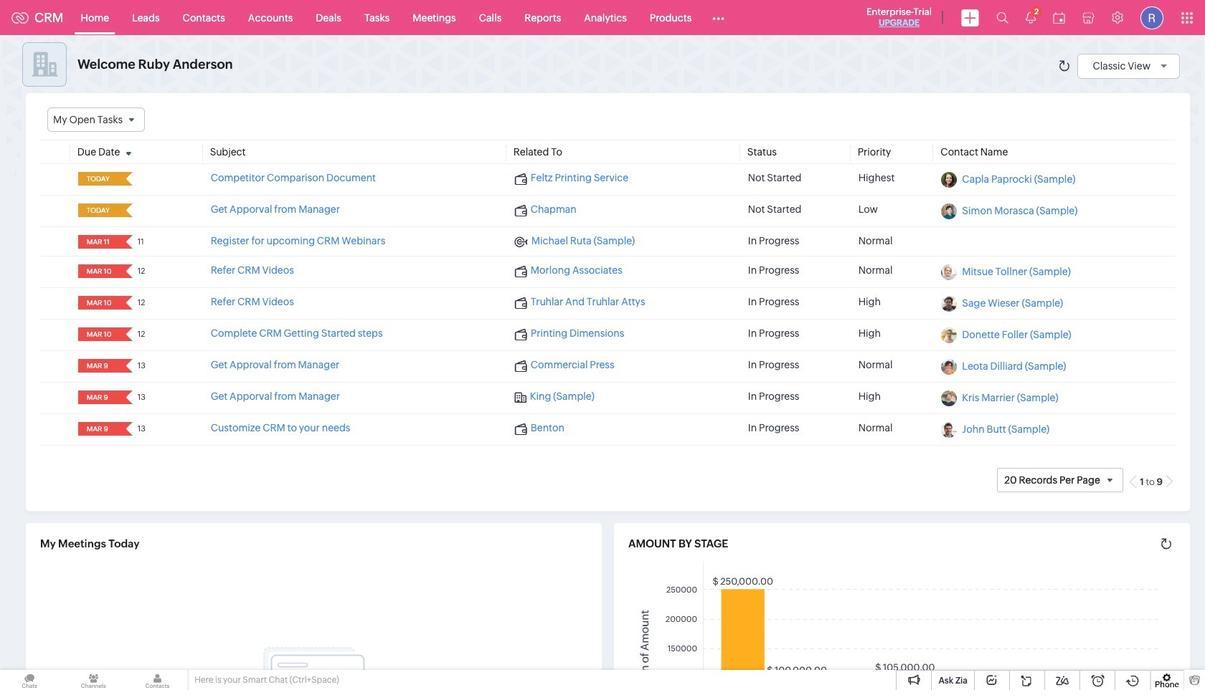 Task type: locate. For each thing, give the bounding box(es) containing it.
create menu element
[[953, 0, 988, 35]]

0 vertical spatial late by  days image
[[120, 174, 138, 183]]

1 vertical spatial late by  days image
[[120, 206, 138, 215]]

signals element
[[1017, 0, 1044, 35]]

None field
[[47, 108, 145, 132], [82, 172, 116, 186], [82, 204, 116, 217], [82, 235, 116, 249], [82, 265, 116, 278], [82, 296, 116, 310], [82, 328, 116, 342], [82, 360, 116, 373], [82, 391, 116, 405], [82, 423, 116, 436], [47, 108, 145, 132], [82, 172, 116, 186], [82, 204, 116, 217], [82, 235, 116, 249], [82, 265, 116, 278], [82, 296, 116, 310], [82, 328, 116, 342], [82, 360, 116, 373], [82, 391, 116, 405], [82, 423, 116, 436]]

chats image
[[0, 671, 59, 691]]

late by  days image
[[120, 174, 138, 183], [120, 206, 138, 215]]



Task type: vqa. For each thing, say whether or not it's contained in the screenshot.
Create Lead Edit Page Layout
no



Task type: describe. For each thing, give the bounding box(es) containing it.
search element
[[988, 0, 1017, 35]]

2 late by  days image from the top
[[120, 206, 138, 215]]

profile element
[[1132, 0, 1172, 35]]

profile image
[[1141, 6, 1164, 29]]

Other Modules field
[[703, 6, 734, 29]]

channels image
[[64, 671, 123, 691]]

search image
[[996, 11, 1009, 24]]

create menu image
[[961, 9, 979, 26]]

logo image
[[11, 12, 29, 23]]

calendar image
[[1053, 12, 1065, 23]]

1 late by  days image from the top
[[120, 174, 138, 183]]

contacts image
[[128, 671, 187, 691]]



